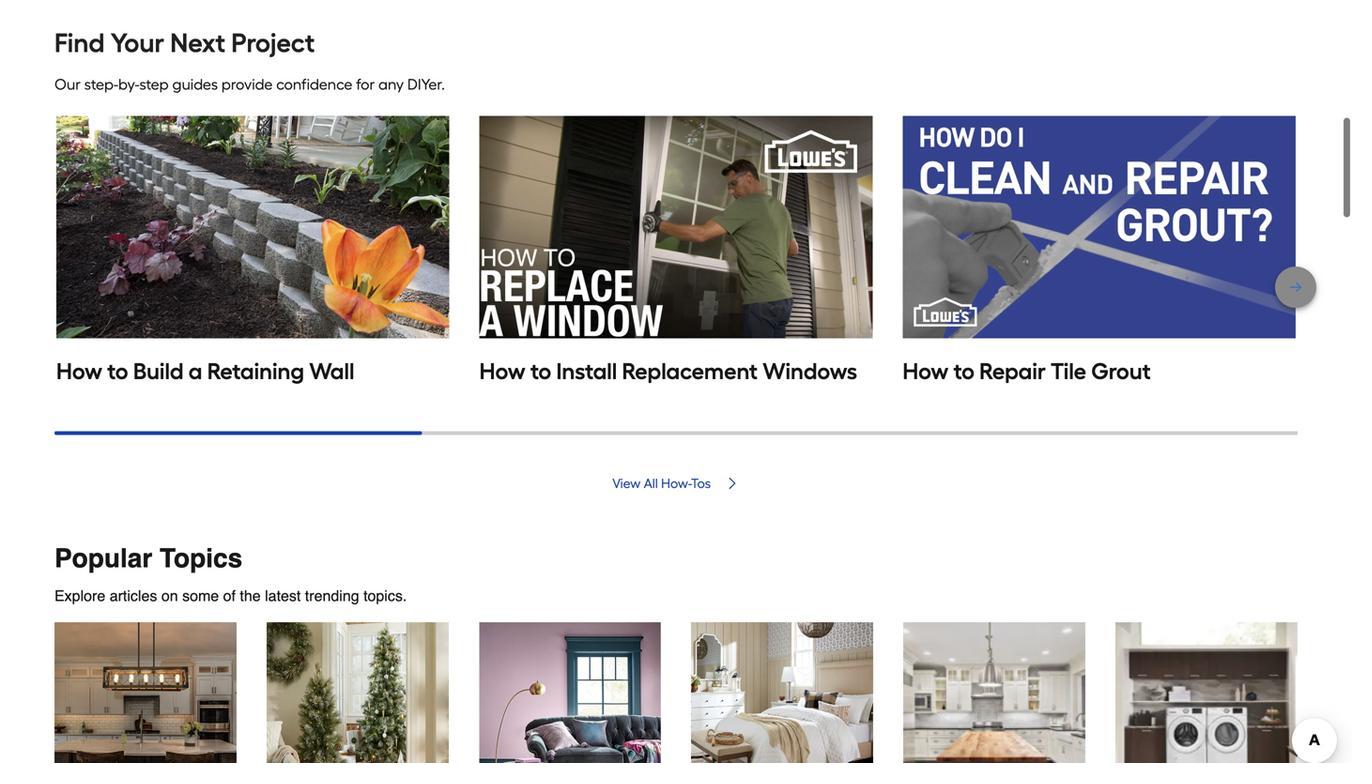 Task type: describe. For each thing, give the bounding box(es) containing it.
wall
[[309, 358, 355, 385]]

articles
[[110, 588, 157, 605]]

step
[[139, 76, 169, 93]]

diyer.
[[408, 76, 445, 93]]

the
[[240, 588, 261, 605]]

topics
[[160, 544, 243, 574]]

repair
[[980, 358, 1046, 385]]

chevron right image
[[725, 476, 740, 491]]

how to build a retaining wall link
[[56, 116, 450, 387]]

grout
[[1092, 358, 1151, 385]]

install
[[557, 358, 617, 385]]

how to repair tile grout link
[[903, 116, 1296, 387]]

view all how-tos link
[[54, 476, 1298, 492]]

retaining
[[207, 358, 304, 385]]

confidence
[[276, 76, 353, 93]]

how for how to repair tile grout
[[903, 358, 949, 385]]

explore articles on some of the latest trending topics.
[[54, 588, 407, 605]]

provide
[[222, 76, 273, 93]]

tile
[[1051, 358, 1087, 385]]

our step-by-step guides provide confidence for any diyer.
[[54, 76, 445, 93]]

how to build a retaining wall
[[56, 358, 355, 385]]

find
[[54, 27, 105, 59]]

popular
[[54, 544, 152, 574]]

some
[[182, 588, 219, 605]]

a living room with a violet accent wall, a window with blue casing and a gray sofa. image
[[479, 623, 661, 764]]

popular topics
[[54, 544, 243, 574]]

topics.
[[364, 588, 407, 605]]

all
[[644, 476, 658, 492]]

our
[[54, 76, 81, 93]]

how to install replacement windows link
[[480, 116, 873, 387]]

white side-by-side washer and dryer set between brown cabinets in a laundry room with a window. image
[[1116, 623, 1298, 764]]

a living room and sunroom decorated with lighted christmas trees, a wreath and garland. image
[[267, 623, 449, 764]]

view
[[613, 476, 641, 492]]

any
[[379, 76, 404, 93]]

explore
[[54, 588, 105, 605]]

tos
[[691, 476, 711, 492]]

how for how to build a retaining wall
[[56, 358, 102, 385]]

how to install replacement windows
[[480, 358, 858, 385]]

view all how-tos
[[613, 476, 711, 492]]



Task type: locate. For each thing, give the bounding box(es) containing it.
2 how from the left
[[480, 358, 526, 385]]

how
[[56, 358, 102, 385], [480, 358, 526, 385], [903, 358, 949, 385]]

windows
[[763, 358, 858, 385]]

to left build
[[107, 358, 128, 385]]

a bedroom with brown wood paneling, a white dresser and a bed with beige and brown blankets. image
[[691, 623, 874, 764]]

how left the install
[[480, 358, 526, 385]]

to left repair
[[954, 358, 975, 385]]

a
[[189, 358, 202, 385]]

to left the install
[[531, 358, 552, 385]]

of
[[223, 588, 236, 605]]

to for install
[[531, 358, 552, 385]]

to for build
[[107, 358, 128, 385]]

your
[[111, 27, 164, 59]]

replacement
[[622, 358, 758, 385]]

1 horizontal spatial how
[[480, 358, 526, 385]]

for
[[356, 76, 375, 93]]

how-
[[661, 476, 691, 492]]

guides
[[172, 76, 218, 93]]

how left repair
[[903, 358, 949, 385]]

trending
[[305, 588, 359, 605]]

on
[[161, 588, 178, 605]]

to for repair
[[954, 358, 975, 385]]

3 how from the left
[[903, 358, 949, 385]]

1 horizontal spatial to
[[531, 358, 552, 385]]

latest
[[265, 588, 301, 605]]

find your next project
[[54, 27, 315, 59]]

2 horizontal spatial to
[[954, 358, 975, 385]]

2 horizontal spatial how
[[903, 358, 949, 385]]

1 to from the left
[[107, 358, 128, 385]]

2 to from the left
[[531, 358, 552, 385]]

0 horizontal spatial to
[[107, 358, 128, 385]]

to
[[107, 358, 128, 385], [531, 358, 552, 385], [954, 358, 975, 385]]

next
[[170, 27, 226, 59]]

build
[[133, 358, 184, 385]]

by-
[[118, 76, 139, 93]]

how left build
[[56, 358, 102, 385]]

a white kitchen, stainless steel appliances, butcher block center island and dark wood flooring. image
[[904, 623, 1086, 764]]

step-
[[84, 76, 118, 93]]

a farmhouse-style hanging light with five lighted bulbs over a kitchen island. image
[[54, 623, 237, 764]]

project
[[231, 27, 315, 59]]

how to repair tile grout
[[903, 358, 1151, 385]]

find your next project heading
[[54, 24, 1298, 62]]

3 to from the left
[[954, 358, 975, 385]]

how for how to install replacement windows
[[480, 358, 526, 385]]

0 horizontal spatial how
[[56, 358, 102, 385]]

1 how from the left
[[56, 358, 102, 385]]



Task type: vqa. For each thing, say whether or not it's contained in the screenshot.
still
no



